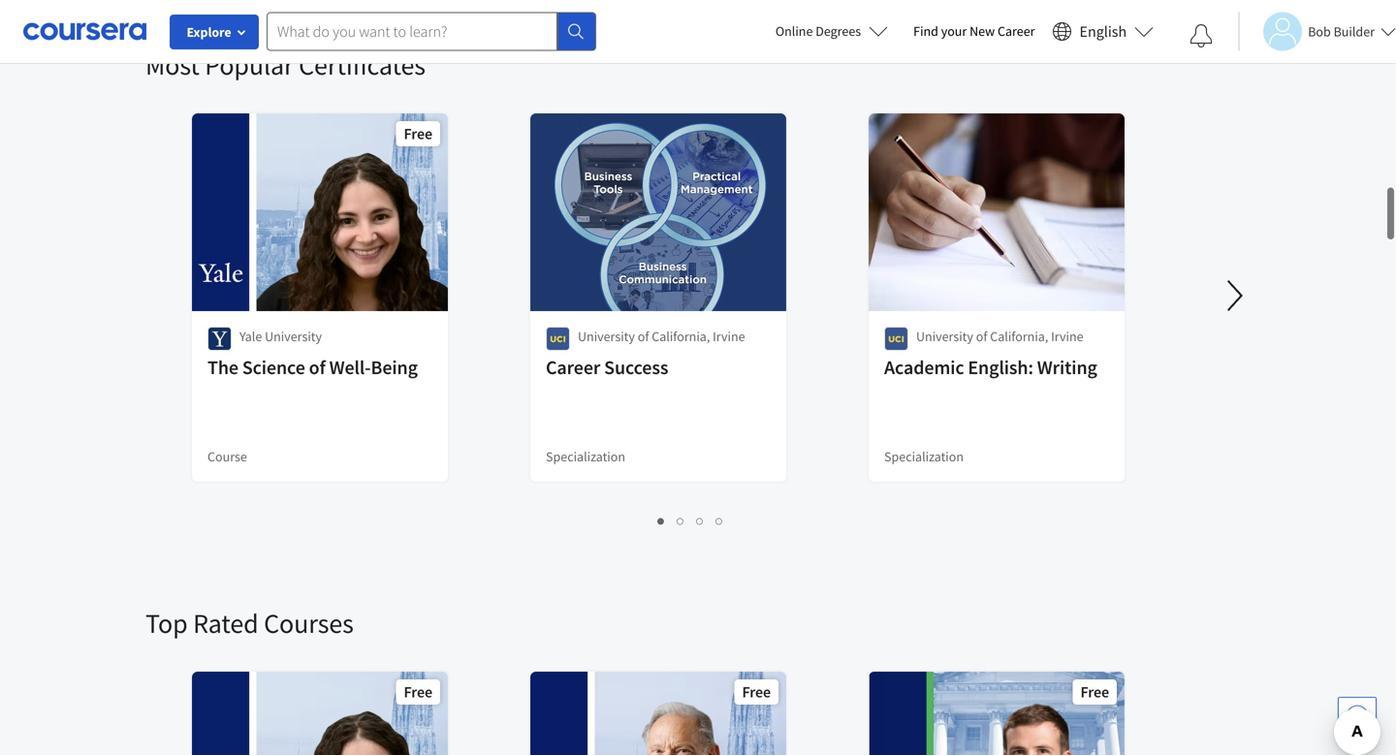 Task type: locate. For each thing, give the bounding box(es) containing it.
3 free link from the left
[[867, 670, 1127, 756]]

of left the well- at the left of the page
[[309, 356, 326, 380]]

free for first free link from the left
[[404, 683, 433, 702]]

university of california, irvine
[[578, 328, 746, 345], [917, 328, 1084, 345]]

course
[[208, 448, 247, 466]]

1 horizontal spatial california,
[[991, 328, 1049, 345]]

1 horizontal spatial specialization
[[885, 448, 964, 466]]

of up the academic english: writing
[[977, 328, 988, 345]]

list containing 1
[[194, 509, 1188, 532]]

california, for success
[[652, 328, 710, 345]]

2 university from the left
[[578, 328, 635, 345]]

career inside "find your new career" link
[[998, 22, 1036, 40]]

1 university of california, irvine from the left
[[578, 328, 746, 345]]

specialization for academic
[[885, 448, 964, 466]]

0 horizontal spatial specialization
[[546, 448, 626, 466]]

university up the career success
[[578, 328, 635, 345]]

1 horizontal spatial university of california, irvine
[[917, 328, 1084, 345]]

find your new career link
[[904, 19, 1045, 44]]

builder
[[1334, 23, 1375, 40]]

online degrees
[[776, 22, 862, 40]]

irvine
[[713, 328, 746, 345], [1052, 328, 1084, 345]]

new
[[970, 22, 995, 40]]

0 vertical spatial career
[[998, 22, 1036, 40]]

career inside the most popular certificates carousel element
[[546, 356, 601, 380]]

writing
[[1038, 356, 1098, 380]]

university of california, irvine up english:
[[917, 328, 1084, 345]]

0 horizontal spatial career
[[546, 356, 601, 380]]

0 horizontal spatial university of california, irvine image
[[546, 327, 570, 351]]

0 horizontal spatial of
[[309, 356, 326, 380]]

california, up english:
[[991, 328, 1049, 345]]

list
[[194, 509, 1188, 532]]

1 university of california, irvine image from the left
[[546, 327, 570, 351]]

university of california, irvine image
[[546, 327, 570, 351], [885, 327, 909, 351]]

2 university of california, irvine from the left
[[917, 328, 1084, 345]]

university of california, irvine image up the career success
[[546, 327, 570, 351]]

career right new
[[998, 22, 1036, 40]]

2 california, from the left
[[991, 328, 1049, 345]]

bob builder button
[[1239, 12, 1397, 51]]

0 horizontal spatial california,
[[652, 328, 710, 345]]

1 button
[[652, 509, 672, 532]]

0 horizontal spatial free link
[[190, 670, 450, 756]]

top
[[146, 607, 188, 641]]

of up success
[[638, 328, 649, 345]]

1 horizontal spatial free link
[[529, 670, 789, 756]]

free
[[404, 124, 433, 144], [404, 683, 433, 702], [743, 683, 771, 702], [1081, 683, 1110, 702]]

4 button
[[711, 509, 730, 532]]

3 university from the left
[[917, 328, 974, 345]]

1 horizontal spatial university of california, irvine image
[[885, 327, 909, 351]]

1 specialization from the left
[[546, 448, 626, 466]]

None search field
[[267, 12, 597, 51]]

0 horizontal spatial university of california, irvine
[[578, 328, 746, 345]]

1 horizontal spatial university
[[578, 328, 635, 345]]

1 horizontal spatial career
[[998, 22, 1036, 40]]

0 horizontal spatial university
[[265, 328, 322, 345]]

next slide image
[[1213, 273, 1259, 319]]

explore
[[187, 23, 231, 41]]

university for academic english: writing
[[917, 328, 974, 345]]

specialization
[[546, 448, 626, 466], [885, 448, 964, 466]]

online
[[776, 22, 813, 40]]

top rated courses
[[146, 607, 354, 641]]

1 horizontal spatial irvine
[[1052, 328, 1084, 345]]

university of california, irvine image up the academic
[[885, 327, 909, 351]]

2 horizontal spatial free link
[[867, 670, 1127, 756]]

california,
[[652, 328, 710, 345], [991, 328, 1049, 345]]

degrees
[[816, 22, 862, 40]]

1 irvine from the left
[[713, 328, 746, 345]]

career
[[998, 22, 1036, 40], [546, 356, 601, 380]]

2 specialization from the left
[[885, 448, 964, 466]]

2 university of california, irvine image from the left
[[885, 327, 909, 351]]

your
[[942, 22, 967, 40]]

irvine for career success
[[713, 328, 746, 345]]

university of california, irvine for success
[[578, 328, 746, 345]]

3
[[697, 511, 705, 530]]

1 california, from the left
[[652, 328, 710, 345]]

2 irvine from the left
[[1052, 328, 1084, 345]]

the science of well-being
[[208, 356, 418, 380]]

university of california, irvine up success
[[578, 328, 746, 345]]

specialization down the academic
[[885, 448, 964, 466]]

1 horizontal spatial of
[[638, 328, 649, 345]]

california, up success
[[652, 328, 710, 345]]

1 vertical spatial career
[[546, 356, 601, 380]]

specialization down the career success
[[546, 448, 626, 466]]

university up the science of well-being
[[265, 328, 322, 345]]

2 horizontal spatial of
[[977, 328, 988, 345]]

most popular certificates
[[146, 48, 426, 82]]

of
[[638, 328, 649, 345], [977, 328, 988, 345], [309, 356, 326, 380]]

0 horizontal spatial irvine
[[713, 328, 746, 345]]

university up the academic
[[917, 328, 974, 345]]

online degrees button
[[760, 10, 904, 52]]

free inside the most popular certificates carousel element
[[404, 124, 433, 144]]

of for success
[[638, 328, 649, 345]]

courses
[[264, 607, 354, 641]]

2 horizontal spatial university
[[917, 328, 974, 345]]

university
[[265, 328, 322, 345], [578, 328, 635, 345], [917, 328, 974, 345]]

career left success
[[546, 356, 601, 380]]

university of california, irvine for english:
[[917, 328, 1084, 345]]

free link
[[190, 670, 450, 756], [529, 670, 789, 756], [867, 670, 1127, 756]]



Task type: describe. For each thing, give the bounding box(es) containing it.
university of california, irvine image for academic
[[885, 327, 909, 351]]

science
[[242, 356, 305, 380]]

career success
[[546, 356, 669, 380]]

english
[[1080, 22, 1127, 41]]

well-
[[329, 356, 371, 380]]

top rated courses carousel element
[[146, 548, 1397, 756]]

academic
[[885, 356, 965, 380]]

free for second free link from the right
[[743, 683, 771, 702]]

university for career success
[[578, 328, 635, 345]]

find your new career
[[914, 22, 1036, 40]]

yale
[[240, 328, 262, 345]]

most
[[146, 48, 200, 82]]

most popular certificates carousel element
[[146, 0, 1397, 548]]

find
[[914, 22, 939, 40]]

list inside the most popular certificates carousel element
[[194, 509, 1188, 532]]

free for 3rd free link from left
[[1081, 683, 1110, 702]]

irvine for academic english: writing
[[1052, 328, 1084, 345]]

What do you want to learn? text field
[[267, 12, 558, 51]]

academic english: writing
[[885, 356, 1098, 380]]

yale university image
[[208, 327, 232, 351]]

specialization for career
[[546, 448, 626, 466]]

2
[[678, 511, 685, 530]]

yale university
[[240, 328, 322, 345]]

help center image
[[1346, 705, 1370, 728]]

the
[[208, 356, 239, 380]]

bob
[[1309, 23, 1332, 40]]

explore button
[[170, 15, 259, 49]]

rated
[[193, 607, 259, 641]]

1 university from the left
[[265, 328, 322, 345]]

california, for english:
[[991, 328, 1049, 345]]

2 free link from the left
[[529, 670, 789, 756]]

3 button
[[691, 509, 711, 532]]

popular
[[205, 48, 294, 82]]

1
[[658, 511, 666, 530]]

success
[[604, 356, 669, 380]]

2 button
[[672, 509, 691, 532]]

1 free link from the left
[[190, 670, 450, 756]]

english button
[[1045, 0, 1162, 63]]

being
[[371, 356, 418, 380]]

of for english:
[[977, 328, 988, 345]]

coursera image
[[23, 16, 146, 47]]

english:
[[968, 356, 1034, 380]]

4
[[716, 511, 724, 530]]

bob builder
[[1309, 23, 1375, 40]]

show notifications image
[[1190, 24, 1214, 48]]

university of california, irvine image for career
[[546, 327, 570, 351]]

certificates
[[299, 48, 426, 82]]



Task type: vqa. For each thing, say whether or not it's contained in the screenshot.
2nd california, from the right
yes



